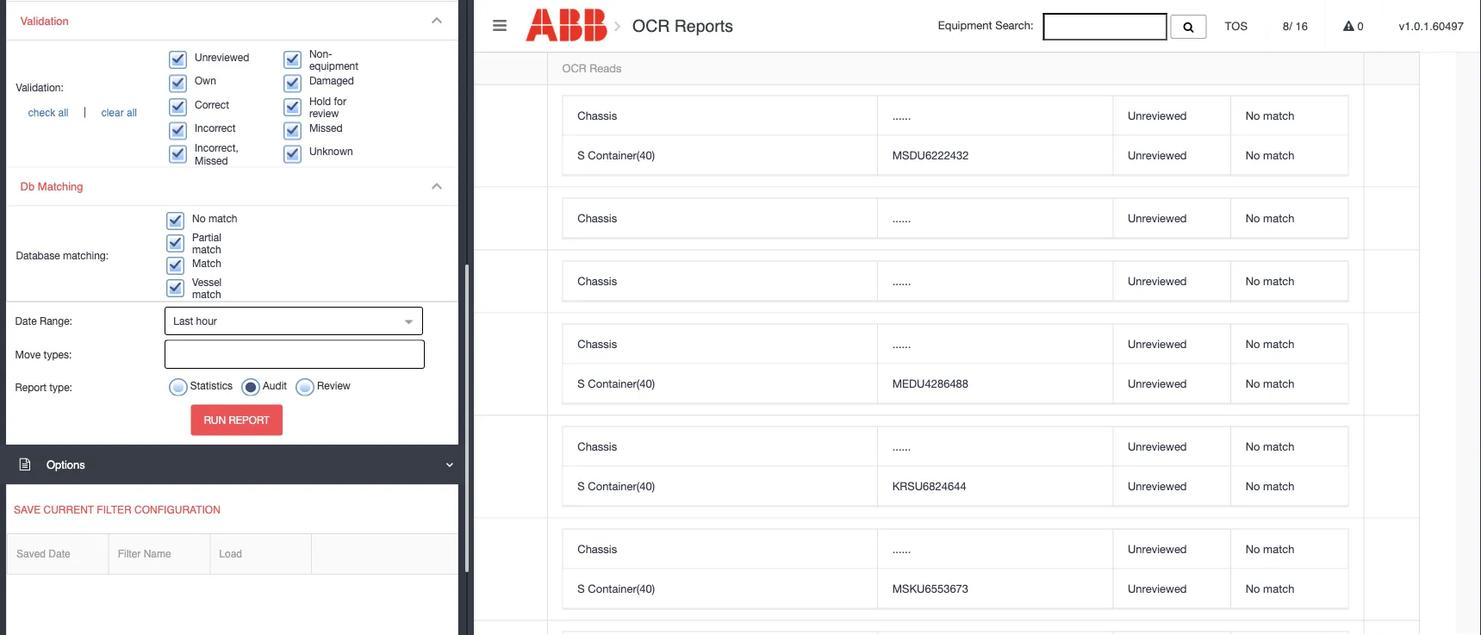 Task type: vqa. For each thing, say whether or not it's contained in the screenshot.
3rd S Container(40) cell from the top
yes



Task type: describe. For each thing, give the bounding box(es) containing it.
no match cell for 9th unreviewed cell from the top of the tab list containing home
[[1230, 530, 1348, 569]]

grid inside tab list
[[59, 52, 1419, 635]]

name
[[144, 548, 171, 560]]

ap20231016001774 2023-10-16 13:24:16
[[73, 348, 178, 380]]

db matching menu item
[[7, 168, 458, 302]]

non-
[[309, 47, 332, 59]]

row containing saved date
[[7, 534, 458, 575]]

last hour
[[173, 315, 217, 327]]

partial
[[192, 231, 221, 243]]

no match for 4th unreviewed cell from the bottom
[[1246, 440, 1295, 453]]

row containing node
[[59, 52, 1419, 85]]

search image
[[1183, 21, 1194, 33]]

for
[[334, 95, 346, 107]]

damaged
[[309, 74, 354, 86]]

0 button
[[1326, 0, 1381, 52]]

match
[[192, 257, 221, 269]]

8/ 16
[[1283, 19, 1308, 32]]

chassis for msku6553673
[[578, 542, 617, 555]]

clear all
[[101, 106, 137, 118]]

db matching
[[20, 180, 83, 193]]

2023- for 2023-10-16 13:24:54
[[73, 138, 102, 151]]

ap20231016001775
[[73, 266, 175, 279]]

range:
[[40, 315, 72, 327]]

saved date link
[[8, 534, 108, 574]]

db matching link
[[7, 168, 458, 207]]

13:24:16
[[135, 366, 178, 380]]

ig3 cell
[[311, 313, 403, 416]]

s container(40) for krsu6824644
[[578, 479, 655, 493]]

reports link
[[120, 18, 196, 53]]

hour
[[196, 315, 217, 327]]

exit
[[419, 562, 442, 576]]

no match cell for 5th unreviewed cell from the bottom
[[1230, 364, 1348, 404]]

no match for 3rd unreviewed cell
[[1246, 211, 1295, 224]]

10 unreviewed cell from the top
[[1113, 569, 1230, 609]]

no match for 1st unreviewed cell from the top
[[1246, 109, 1295, 122]]

3 unreviewed cell from the top
[[1113, 199, 1230, 238]]

s for medu4286488
[[578, 377, 585, 390]]

2 ...... cell from the top
[[877, 199, 1113, 238]]

tos
[[1225, 19, 1248, 32]]

home link
[[61, 18, 118, 53]]

all for check all
[[58, 106, 69, 118]]

s container(40) for medu4286488
[[578, 377, 655, 390]]

1 unreviewed cell from the top
[[1113, 96, 1230, 136]]

13:24:31
[[135, 283, 178, 297]]

9 unreviewed cell from the top
[[1113, 530, 1230, 569]]

no match cell for seventh unreviewed cell from the bottom
[[1230, 261, 1348, 301]]

clear all link
[[89, 106, 149, 118]]

3 chassis from the top
[[578, 274, 617, 287]]

cell containing ap20231016001774
[[59, 313, 311, 416]]

ap20231016001774
[[73, 348, 175, 362]]

statistics
[[190, 379, 233, 391]]

ocr reports
[[628, 16, 733, 35]]

all for clear all
[[127, 106, 137, 118]]

own
[[195, 74, 216, 86]]

0 horizontal spatial reports
[[132, 28, 184, 41]]

...... for msku6553673
[[892, 542, 911, 555]]

10- for 13:24:54
[[102, 138, 119, 151]]

reads
[[590, 61, 622, 75]]

no match cell for tenth unreviewed cell from the top
[[1230, 569, 1348, 609]]

no match for second unreviewed cell from the top of the tab list containing home
[[1246, 148, 1295, 161]]

krsu6824644
[[892, 479, 966, 493]]

check all link
[[16, 106, 81, 118]]

review
[[317, 379, 351, 391]]

8/ 16 button
[[1266, 0, 1325, 52]]

menu containing validation
[[6, 0, 458, 302]]

db
[[20, 180, 35, 193]]

cell containing ap20231016001772
[[59, 416, 311, 518]]

chassis cell for krsu6824644
[[563, 427, 877, 467]]

row group for ap20231016001774 2023-10-16 13:24:16
[[563, 324, 1348, 404]]

incorrect,
[[195, 142, 239, 154]]

validation menu item
[[7, 2, 458, 168]]

no match cell for sixth unreviewed cell from the bottom of the tab list containing home
[[1230, 324, 1348, 364]]

8 unreviewed cell from the top
[[1113, 467, 1230, 506]]

ap20231016001772 2023-10-16 13:23:56
[[73, 451, 178, 482]]

report inside button
[[229, 414, 270, 426]]

s container(40) cell for msdu6222432
[[563, 136, 877, 175]]

7 unreviewed cell from the top
[[1113, 427, 1230, 467]]

no match partial match match vessel match
[[192, 212, 237, 300]]

validation
[[20, 14, 69, 27]]

cell containing ap20231016001775
[[59, 250, 311, 313]]

...... for medu4286488
[[892, 337, 911, 350]]

no match cell for 4th unreviewed cell from the bottom
[[1230, 427, 1348, 467]]

cell containing ap20231016001771
[[59, 518, 311, 621]]

...... cell for medu4286488
[[877, 324, 1113, 364]]

no match for tenth unreviewed cell from the top
[[1246, 582, 1295, 595]]

node
[[326, 61, 353, 75]]

16 for ap20231016001775 2023-10-16 13:24:31
[[119, 283, 131, 297]]

date range:
[[15, 315, 72, 327]]

load
[[219, 548, 242, 560]]

ap20231016001775 2023-10-16 13:24:31
[[73, 266, 178, 297]]

msku6553673 cell
[[877, 569, 1113, 609]]

clear
[[101, 106, 124, 118]]

hold
[[309, 95, 331, 107]]

unknown
[[309, 145, 353, 157]]

run
[[204, 414, 226, 426]]

matching:
[[63, 250, 109, 262]]

last
[[173, 315, 193, 327]]

saved date
[[16, 548, 70, 560]]

medu4286488
[[892, 377, 969, 390]]

2 chassis from the top
[[578, 211, 617, 224]]

cell containing ap20231016001776
[[59, 85, 311, 187]]

2 chassis cell from the top
[[563, 199, 877, 238]]

8/
[[1283, 19, 1292, 32]]

tab list containing home
[[58, 18, 1455, 635]]

ocr reads
[[562, 61, 622, 75]]

2023- for 2023-10-16 13:24:31
[[73, 283, 102, 297]]

no match cell for second unreviewed cell from the top of the tab list containing home
[[1230, 136, 1348, 175]]

25 cell for 13:23:53
[[311, 518, 403, 621]]

warning image
[[1343, 20, 1354, 31]]

25 for 2023-10-16 13:24:54
[[326, 129, 339, 142]]

16 for ap20231016001771 2023-10-16 13:23:53
[[119, 571, 131, 585]]

row group for ap20231016001771 2023-10-16 13:23:53
[[563, 530, 1348, 609]]

audit
[[263, 379, 287, 391]]

medu4286488 cell
[[877, 364, 1113, 404]]

chassis cell for medu4286488
[[563, 324, 877, 364]]

10- for 13:24:16
[[102, 366, 119, 380]]

2 unreviewed cell from the top
[[1113, 136, 1230, 175]]

10- for 13:23:56
[[102, 469, 119, 482]]

16 for ap20231016001774 2023-10-16 13:24:16
[[119, 366, 131, 380]]

2023- for 2023-10-16 13:23:56
[[73, 469, 102, 482]]

1 horizontal spatial reports
[[674, 16, 733, 35]]

no match for third unreviewed cell from the bottom of the tab list containing home
[[1246, 479, 1295, 493]]

16 for ap20231016001772 2023-10-16 13:23:56
[[119, 469, 131, 482]]

database matching:
[[16, 250, 109, 262]]

filter
[[118, 548, 141, 560]]

...... for krsu6824644
[[892, 440, 911, 453]]

validation:
[[16, 81, 64, 93]]

25 cell for 13:24:54
[[311, 85, 403, 187]]

no match cell for 3rd unreviewed cell
[[1230, 199, 1348, 238]]

ap20231016001777
[[73, 203, 175, 216]]

msdu6222432
[[892, 148, 969, 161]]



Task type: locate. For each thing, give the bounding box(es) containing it.
exit cell
[[403, 518, 547, 621]]

1 horizontal spatial move
[[419, 61, 446, 75]]

5 no match from the top
[[1246, 337, 1295, 350]]

16 down ap20231016001771
[[119, 571, 131, 585]]

cell
[[59, 85, 311, 187], [403, 85, 547, 187], [1363, 85, 1419, 187], [59, 187, 311, 250], [311, 187, 403, 250], [403, 187, 547, 250], [1363, 187, 1419, 250], [59, 250, 311, 313], [311, 250, 403, 313], [403, 250, 547, 313], [1363, 250, 1419, 313], [59, 313, 311, 416], [1363, 313, 1419, 416], [59, 416, 311, 518], [311, 416, 403, 518], [403, 416, 547, 518], [1363, 416, 1419, 518], [59, 518, 311, 621], [1363, 518, 1419, 621], [59, 621, 311, 635], [311, 621, 403, 635], [403, 621, 547, 635], [1363, 621, 1419, 635], [563, 632, 877, 635], [877, 632, 1113, 635], [1113, 632, 1230, 635], [1230, 632, 1348, 635]]

1 no match cell from the top
[[1230, 96, 1348, 136]]

types:
[[44, 348, 72, 360]]

2 s from the top
[[578, 377, 585, 390]]

10 no match from the top
[[1246, 582, 1295, 595]]

2023- inside ap20231016001776 2023-10-16 13:24:54
[[73, 138, 102, 151]]

16 inside ap20231016001777 2023-10-16 13:25:03
[[119, 220, 131, 234]]

0 vertical spatial move
[[419, 61, 446, 75]]

3 ...... cell from the top
[[877, 261, 1113, 301]]

4 s from the top
[[578, 582, 585, 595]]

container(40) for krsu6824644
[[588, 479, 655, 493]]

6 10- from the top
[[102, 571, 119, 585]]

16 down the ap20231016001774
[[119, 366, 131, 380]]

0 vertical spatial 25 cell
[[311, 85, 403, 187]]

16 down ap20231016001775
[[119, 283, 131, 297]]

5 chassis from the top
[[578, 440, 617, 453]]

2 s container(40) from the top
[[578, 377, 655, 390]]

2023- up the matching:
[[73, 220, 102, 234]]

type
[[449, 61, 473, 75]]

4 s container(40) cell from the top
[[563, 569, 877, 609]]

None field
[[1043, 13, 1167, 40], [165, 341, 187, 368], [1043, 13, 1167, 40], [165, 341, 187, 368]]

2023- for 2023-10-16 13:25:03
[[73, 220, 102, 234]]

10- inside ap20231016001774 2023-10-16 13:24:16
[[102, 366, 119, 380]]

16 down ap20231016001772
[[119, 469, 131, 482]]

10- down ap20231016001771
[[102, 571, 119, 585]]

5 ...... cell from the top
[[877, 427, 1113, 467]]

6 ...... from the top
[[892, 542, 911, 555]]

6 chassis from the top
[[578, 542, 617, 555]]

1 2023- from the top
[[73, 138, 102, 151]]

0 horizontal spatial all
[[58, 106, 69, 118]]

9 no match cell from the top
[[1230, 530, 1348, 569]]

4 ...... cell from the top
[[877, 324, 1113, 364]]

matching
[[38, 180, 83, 193]]

chassis cell
[[563, 96, 877, 136], [563, 199, 877, 238], [563, 261, 877, 301], [563, 324, 877, 364], [563, 427, 877, 467], [563, 530, 877, 569]]

5 ...... from the top
[[892, 440, 911, 453]]

0 horizontal spatial report
[[15, 381, 46, 393]]

ocr for ocr reads
[[562, 61, 587, 75]]

10- inside ap20231016001776 2023-10-16 13:24:54
[[102, 138, 119, 151]]

msdu6222432 cell
[[877, 136, 1113, 175]]

filter name
[[118, 548, 171, 560]]

container(40) for medu4286488
[[588, 377, 655, 390]]

3 container(40) from the top
[[588, 479, 655, 493]]

s container(40) cell for medu4286488
[[563, 364, 877, 404]]

3 s container(40) cell from the top
[[563, 467, 877, 506]]

10- for 13:24:31
[[102, 283, 119, 297]]

s for krsu6824644
[[578, 479, 585, 493]]

...... cell for krsu6824644
[[877, 427, 1113, 467]]

correct
[[195, 98, 229, 110]]

2 ...... from the top
[[892, 211, 911, 224]]

1 chassis from the top
[[578, 109, 617, 122]]

4 no match cell from the top
[[1230, 261, 1348, 301]]

1 ...... from the top
[[892, 109, 911, 122]]

missed inside incorrect, missed
[[195, 154, 228, 166]]

16 for ap20231016001776 2023-10-16 13:24:54
[[119, 138, 131, 151]]

16 inside dropdown button
[[1296, 19, 1308, 32]]

all right check
[[58, 106, 69, 118]]

1 horizontal spatial missed
[[309, 122, 343, 134]]

...... cell
[[877, 96, 1113, 136], [877, 199, 1113, 238], [877, 261, 1113, 301], [877, 324, 1113, 364], [877, 427, 1113, 467], [877, 530, 1113, 569]]

msku6553673
[[892, 582, 969, 595]]

...... for msdu6222432
[[892, 109, 911, 122]]

6 unreviewed cell from the top
[[1113, 364, 1230, 404]]

13:23:56
[[135, 469, 178, 482]]

10- down the ap20231016001774
[[102, 366, 119, 380]]

3 ...... from the top
[[892, 274, 911, 287]]

16 down ap20231016001777
[[119, 220, 131, 234]]

equipment search:
[[938, 19, 1043, 32]]

no match for 9th unreviewed cell from the top of the tab list containing home
[[1246, 542, 1295, 555]]

1 vertical spatial move
[[15, 348, 41, 360]]

16 inside ap20231016001775 2023-10-16 13:24:31
[[119, 283, 131, 297]]

non- equipment
[[309, 47, 358, 72]]

home
[[73, 28, 106, 41]]

1 chassis cell from the top
[[563, 96, 877, 136]]

2023- down the matching:
[[73, 283, 102, 297]]

25
[[326, 129, 339, 142], [326, 562, 339, 576]]

ocr inside row
[[562, 61, 587, 75]]

1 all from the left
[[58, 106, 69, 118]]

container(40) for msku6553673
[[588, 582, 655, 595]]

tab list
[[58, 18, 1455, 635]]

type:
[[49, 381, 72, 393]]

4 10- from the top
[[102, 366, 119, 380]]

2 all from the left
[[127, 106, 137, 118]]

report right run
[[229, 414, 270, 426]]

entry
[[419, 357, 454, 371]]

missed down incorrect,
[[195, 154, 228, 166]]

move left types: at the bottom left
[[15, 348, 41, 360]]

6 ...... cell from the top
[[877, 530, 1113, 569]]

0 horizontal spatial date
[[15, 315, 37, 327]]

cell containing ap20231016001777
[[59, 187, 311, 250]]

16 inside ap20231016001771 2023-10-16 13:23:53
[[119, 571, 131, 585]]

equipment
[[938, 19, 992, 32]]

date inside row
[[49, 548, 70, 560]]

move type
[[419, 61, 473, 75]]

4 s container(40) from the top
[[578, 582, 655, 595]]

0 vertical spatial ocr
[[632, 16, 670, 35]]

krsu6824644 cell
[[877, 467, 1113, 506]]

1 s container(40) cell from the top
[[563, 136, 877, 175]]

16 inside ap20231016001772 2023-10-16 13:23:56
[[119, 469, 131, 482]]

database
[[16, 250, 60, 262]]

10- down ap20231016001772
[[102, 469, 119, 482]]

3 no match cell from the top
[[1230, 199, 1348, 238]]

2 10- from the top
[[102, 220, 119, 234]]

row group for ap20231016001772 2023-10-16 13:23:56
[[563, 427, 1348, 506]]

no
[[1246, 109, 1260, 122], [1246, 148, 1260, 161], [1246, 211, 1260, 224], [192, 212, 206, 224], [1246, 274, 1260, 287], [1246, 337, 1260, 350], [1246, 377, 1260, 390], [1246, 440, 1260, 453], [1246, 479, 1260, 493], [1246, 542, 1260, 555], [1246, 582, 1260, 595]]

ap20231016001777 2023-10-16 13:25:03
[[73, 203, 178, 234]]

10- inside ap20231016001771 2023-10-16 13:23:53
[[102, 571, 119, 585]]

1 vertical spatial report
[[229, 414, 270, 426]]

no match for sixth unreviewed cell from the bottom of the tab list containing home
[[1246, 337, 1295, 350]]

run report button
[[191, 405, 282, 435]]

6 no match from the top
[[1246, 377, 1295, 390]]

ap20231016001776 2023-10-16 13:24:54
[[73, 120, 178, 151]]

4 no match from the top
[[1246, 274, 1295, 287]]

...... cell for msku6553673
[[877, 530, 1113, 569]]

0 vertical spatial date
[[15, 315, 37, 327]]

ap20231016001772
[[73, 451, 175, 464]]

chassis for krsu6824644
[[578, 440, 617, 453]]

3 no match from the top
[[1246, 211, 1295, 224]]

10- down ap20231016001775
[[102, 283, 119, 297]]

1 10- from the top
[[102, 138, 119, 151]]

13:24:54
[[135, 138, 178, 151]]

25 for 2023-10-16 13:23:53
[[326, 562, 339, 576]]

hold for review
[[309, 95, 346, 119]]

25 cell
[[311, 85, 403, 187], [311, 518, 403, 621]]

s container(40) cell
[[563, 136, 877, 175], [563, 364, 877, 404], [563, 467, 877, 506], [563, 569, 877, 609]]

row containing ap20231016001777
[[59, 187, 1419, 250]]

1 vertical spatial missed
[[195, 154, 228, 166]]

9 no match from the top
[[1246, 542, 1295, 555]]

3 chassis cell from the top
[[563, 261, 877, 301]]

no match for seventh unreviewed cell from the bottom
[[1246, 274, 1295, 287]]

report left type:
[[15, 381, 46, 393]]

10- inside ap20231016001772 2023-10-16 13:23:56
[[102, 469, 119, 482]]

search:
[[995, 19, 1034, 32]]

all
[[58, 106, 69, 118], [127, 106, 137, 118]]

8 no match cell from the top
[[1230, 467, 1348, 506]]

1 vertical spatial 25 cell
[[311, 518, 403, 621]]

25 up unknown
[[326, 129, 339, 142]]

missed down review
[[309, 122, 343, 134]]

entry cell
[[403, 313, 547, 416]]

10- inside ap20231016001777 2023-10-16 13:25:03
[[102, 220, 119, 234]]

4 unreviewed cell from the top
[[1113, 261, 1230, 301]]

v1.0.1.60497 button
[[1382, 0, 1481, 52]]

1 vertical spatial 25
[[326, 562, 339, 576]]

chassis for msdu6222432
[[578, 109, 617, 122]]

2 container(40) from the top
[[588, 377, 655, 390]]

no match cell
[[1230, 96, 1348, 136], [1230, 136, 1348, 175], [1230, 199, 1348, 238], [1230, 261, 1348, 301], [1230, 324, 1348, 364], [1230, 364, 1348, 404], [1230, 427, 1348, 467], [1230, 467, 1348, 506], [1230, 530, 1348, 569], [1230, 569, 1348, 609]]

0 horizontal spatial ocr
[[562, 61, 587, 75]]

incorrect
[[195, 122, 236, 134]]

load link
[[211, 534, 311, 574]]

s container(40) for msku6553673
[[578, 582, 655, 595]]

saved
[[16, 548, 46, 560]]

row group for ap20231016001776 2023-10-16 13:24:54
[[563, 96, 1348, 175]]

unreviewed
[[195, 51, 249, 63], [1128, 109, 1187, 122], [1128, 148, 1187, 161], [1128, 211, 1187, 224], [1128, 274, 1187, 287], [1128, 337, 1187, 350], [1128, 377, 1187, 390], [1128, 440, 1187, 453], [1128, 479, 1187, 493], [1128, 542, 1187, 555], [1128, 582, 1187, 595]]

chassis for medu4286488
[[578, 337, 617, 350]]

1 s from the top
[[578, 148, 585, 161]]

25 right load link
[[326, 562, 339, 576]]

ap20231016001776
[[73, 120, 175, 133]]

ocr for ocr reports
[[632, 16, 670, 35]]

10- inside ap20231016001775 2023-10-16 13:24:31
[[102, 283, 119, 297]]

2 no match cell from the top
[[1230, 136, 1348, 175]]

no match for 5th unreviewed cell from the bottom
[[1246, 377, 1295, 390]]

2023- for 2023-10-16 13:24:16
[[73, 366, 102, 380]]

report type:
[[15, 381, 72, 393]]

s for msku6553673
[[578, 582, 585, 595]]

10- down ap20231016001776
[[102, 138, 119, 151]]

1 container(40) from the top
[[588, 148, 655, 161]]

date
[[15, 315, 37, 327], [49, 548, 70, 560]]

2023- inside ap20231016001775 2023-10-16 13:24:31
[[73, 283, 102, 297]]

no match cell for 1st unreviewed cell from the top
[[1230, 96, 1348, 136]]

5 2023- from the top
[[73, 469, 102, 482]]

0 horizontal spatial missed
[[195, 154, 228, 166]]

3 10- from the top
[[102, 283, 119, 297]]

vessel
[[192, 276, 222, 288]]

date right 'saved'
[[49, 548, 70, 560]]

4 container(40) from the top
[[588, 582, 655, 595]]

3 s from the top
[[578, 479, 585, 493]]

move
[[419, 61, 446, 75], [15, 348, 41, 360]]

reports
[[674, 16, 733, 35], [132, 28, 184, 41]]

1 horizontal spatial all
[[127, 106, 137, 118]]

10- down ap20231016001777
[[102, 220, 119, 234]]

4 chassis cell from the top
[[563, 324, 877, 364]]

ap20231016001771 2023-10-16 13:23:53
[[73, 553, 178, 585]]

5 no match cell from the top
[[1230, 324, 1348, 364]]

0
[[1354, 19, 1364, 32]]

review
[[309, 107, 339, 119]]

check
[[28, 106, 55, 118]]

0 vertical spatial 25
[[326, 129, 339, 142]]

s container(40) for msdu6222432
[[578, 148, 655, 161]]

2023-
[[73, 138, 102, 151], [73, 220, 102, 234], [73, 283, 102, 297], [73, 366, 102, 380], [73, 469, 102, 482], [73, 571, 102, 585]]

1 horizontal spatial report
[[229, 414, 270, 426]]

report
[[15, 381, 46, 393], [229, 414, 270, 426]]

1 no match from the top
[[1246, 109, 1295, 122]]

1 ...... cell from the top
[[877, 96, 1113, 136]]

date left range:
[[15, 315, 37, 327]]

16 right the 8/
[[1296, 19, 1308, 32]]

16 inside ap20231016001776 2023-10-16 13:24:54
[[119, 138, 131, 151]]

2 25 cell from the top
[[311, 518, 403, 621]]

2023- inside ap20231016001777 2023-10-16 13:25:03
[[73, 220, 102, 234]]

2023- inside ap20231016001774 2023-10-16 13:24:16
[[73, 366, 102, 380]]

row containing ap20231016001775
[[59, 250, 1419, 313]]

row group
[[59, 85, 1419, 635], [563, 96, 1348, 175], [563, 324, 1348, 404], [563, 427, 1348, 506], [563, 530, 1348, 609]]

3 2023- from the top
[[73, 283, 102, 297]]

no match cell for third unreviewed cell from the bottom of the tab list containing home
[[1230, 467, 1348, 506]]

2 2023- from the top
[[73, 220, 102, 234]]

menu
[[6, 0, 458, 302]]

incorrect, missed
[[195, 142, 239, 166]]

...... cell for msdu6222432
[[877, 96, 1113, 136]]

region
[[7, 0, 458, 2]]

2023- for 2023-10-16 13:23:53
[[73, 571, 102, 585]]

2023- down ap20231016001772
[[73, 469, 102, 482]]

no inside no match partial match match vessel match
[[192, 212, 206, 224]]

2023- down the ap20231016001774
[[73, 366, 102, 380]]

4 2023- from the top
[[73, 366, 102, 380]]

s for msdu6222432
[[578, 148, 585, 161]]

......
[[892, 109, 911, 122], [892, 211, 911, 224], [892, 274, 911, 287], [892, 337, 911, 350], [892, 440, 911, 453], [892, 542, 911, 555]]

unreviewed inside validation 'menu item'
[[195, 51, 249, 63]]

16 for ap20231016001777 2023-10-16 13:25:03
[[119, 220, 131, 234]]

1 vertical spatial date
[[49, 548, 70, 560]]

10 no match cell from the top
[[1230, 569, 1348, 609]]

1 25 from the top
[[326, 129, 339, 142]]

missed
[[309, 122, 343, 134], [195, 154, 228, 166]]

|
[[81, 105, 89, 117]]

move left type
[[419, 61, 446, 75]]

2023- inside ap20231016001772 2023-10-16 13:23:56
[[73, 469, 102, 482]]

row
[[59, 52, 1419, 85], [59, 85, 1419, 187], [563, 96, 1348, 136], [563, 136, 1348, 175], [59, 187, 1419, 250], [563, 199, 1348, 238], [59, 250, 1419, 313], [563, 261, 1348, 301], [59, 313, 1419, 416], [563, 324, 1348, 364], [563, 364, 1348, 404], [59, 416, 1419, 518], [563, 427, 1348, 467], [563, 467, 1348, 506], [59, 518, 1419, 621], [563, 530, 1348, 569], [7, 534, 458, 575], [563, 569, 1348, 609], [59, 621, 1419, 635], [563, 632, 1348, 635]]

4 chassis from the top
[[578, 337, 617, 350]]

5 chassis cell from the top
[[563, 427, 877, 467]]

16 inside ap20231016001774 2023-10-16 13:24:16
[[119, 366, 131, 380]]

grid containing node
[[59, 52, 1419, 635]]

10- for 13:23:53
[[102, 571, 119, 585]]

check all
[[28, 106, 69, 118]]

ig3
[[326, 357, 344, 371]]

6 2023- from the top
[[73, 571, 102, 585]]

13:23:53
[[135, 571, 178, 585]]

ap20231016001771
[[73, 553, 175, 567]]

6 no match cell from the top
[[1230, 364, 1348, 404]]

4 ...... from the top
[[892, 337, 911, 350]]

6 chassis cell from the top
[[563, 530, 877, 569]]

grid
[[59, 52, 1419, 635]]

1 vertical spatial ocr
[[562, 61, 587, 75]]

2023- down ap20231016001771
[[73, 571, 102, 585]]

7 no match cell from the top
[[1230, 427, 1348, 467]]

1 horizontal spatial ocr
[[632, 16, 670, 35]]

5 unreviewed cell from the top
[[1113, 324, 1230, 364]]

13:25:03
[[135, 220, 178, 234]]

0 vertical spatial report
[[15, 381, 46, 393]]

3 s container(40) from the top
[[578, 479, 655, 493]]

equipment
[[309, 60, 358, 72]]

container(40)
[[588, 148, 655, 161], [588, 377, 655, 390], [588, 479, 655, 493], [588, 582, 655, 595]]

move types:
[[15, 348, 72, 360]]

chassis cell for msdu6222432
[[563, 96, 877, 136]]

1 25 cell from the top
[[311, 85, 403, 187]]

2023- down |
[[73, 138, 102, 151]]

unreviewed cell
[[1113, 96, 1230, 136], [1113, 136, 1230, 175], [1113, 199, 1230, 238], [1113, 261, 1230, 301], [1113, 324, 1230, 364], [1113, 364, 1230, 404], [1113, 427, 1230, 467], [1113, 467, 1230, 506], [1113, 530, 1230, 569], [1113, 569, 1230, 609]]

2 s container(40) cell from the top
[[563, 364, 877, 404]]

run report
[[204, 414, 270, 426]]

bars image
[[493, 17, 506, 33]]

move for move type
[[419, 61, 446, 75]]

10- for 13:25:03
[[102, 220, 119, 234]]

0 vertical spatial missed
[[309, 122, 343, 134]]

validation link
[[7, 2, 458, 41]]

chassis
[[578, 109, 617, 122], [578, 211, 617, 224], [578, 274, 617, 287], [578, 337, 617, 350], [578, 440, 617, 453], [578, 542, 617, 555]]

s container(40) cell for msku6553673
[[563, 569, 877, 609]]

ocr
[[632, 16, 670, 35], [562, 61, 587, 75]]

2 25 from the top
[[326, 562, 339, 576]]

1 s container(40) from the top
[[578, 148, 655, 161]]

s container(40) cell for krsu6824644
[[563, 467, 877, 506]]

container(40) for msdu6222432
[[588, 148, 655, 161]]

0 horizontal spatial move
[[15, 348, 41, 360]]

move inside row
[[419, 61, 446, 75]]

v1.0.1.60497
[[1399, 19, 1464, 32]]

2023- inside ap20231016001771 2023-10-16 13:23:53
[[73, 571, 102, 585]]

1 horizontal spatial date
[[49, 548, 70, 560]]

no match
[[1246, 109, 1295, 122], [1246, 148, 1295, 161], [1246, 211, 1295, 224], [1246, 274, 1295, 287], [1246, 337, 1295, 350], [1246, 377, 1295, 390], [1246, 440, 1295, 453], [1246, 479, 1295, 493], [1246, 542, 1295, 555], [1246, 582, 1295, 595]]

7 no match from the top
[[1246, 440, 1295, 453]]

chassis cell for msku6553673
[[563, 530, 877, 569]]

move for move types:
[[15, 348, 41, 360]]

5 10- from the top
[[102, 469, 119, 482]]

tos button
[[1208, 0, 1265, 52]]

8 no match from the top
[[1246, 479, 1295, 493]]

10-
[[102, 138, 119, 151], [102, 220, 119, 234], [102, 283, 119, 297], [102, 366, 119, 380], [102, 469, 119, 482], [102, 571, 119, 585]]

16 down ap20231016001776
[[119, 138, 131, 151]]

2 no match from the top
[[1246, 148, 1295, 161]]

all up ap20231016001776
[[127, 106, 137, 118]]



